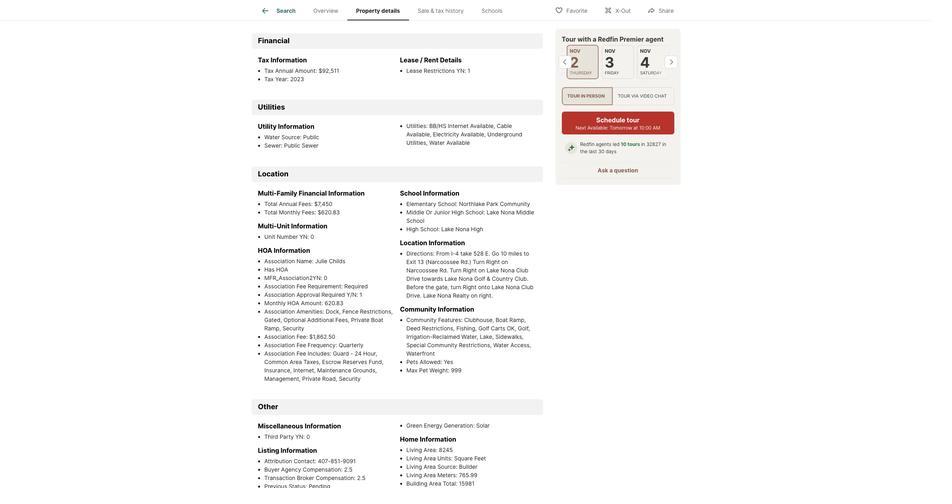 Task type: vqa. For each thing, say whether or not it's contained in the screenshot.
left 'SOURCE:'
yes



Task type: locate. For each thing, give the bounding box(es) containing it.
1 vertical spatial hoa
[[276, 266, 288, 273]]

max pet weight: 999
[[407, 367, 462, 374]]

contact:
[[294, 458, 317, 465]]

1 vertical spatial location
[[400, 239, 428, 247]]

2 vertical spatial 1
[[360, 291, 363, 298]]

video
[[640, 93, 654, 99]]

e.
[[486, 250, 491, 257]]

2 multi- from the top
[[258, 222, 277, 230]]

annual up year:
[[275, 67, 294, 74]]

yn: inside miscellaneous information third party yn: 0
[[296, 434, 305, 440]]

party
[[280, 434, 294, 440]]

question
[[615, 167, 639, 174]]

security inside dock, fence restrictions, gated, optional additional fees, private boat ramp, security
[[283, 325, 305, 332]]

0 vertical spatial 4
[[641, 54, 650, 71]]

private down 'fence'
[[351, 317, 370, 323]]

utilities
[[258, 103, 285, 111]]

high down "school information elementary school: northlake park community"
[[452, 209, 464, 216]]

monthly inside multi-family financial information total annual fees: $7,450 total monthly fees: $620.83
[[279, 209, 301, 216]]

association fee: $1,862.50 association fee frequency: quarterly
[[265, 333, 364, 349]]

1 fee from the top
[[297, 283, 306, 290]]

required up the 620.83
[[322, 291, 345, 298]]

the down towards
[[426, 284, 434, 291]]

restrictions, down water,
[[459, 342, 492, 349]]

turn down 528
[[473, 259, 485, 265]]

0 vertical spatial total
[[265, 200, 278, 207]]

ask
[[598, 167, 609, 174]]

water inside bb/hs internet available, cable available, electricity available, underground utilities, water available
[[430, 139, 445, 146]]

public left sewer
[[284, 142, 300, 149]]

right down go
[[487, 259, 500, 265]]

4 inside the nov 4 saturday
[[641, 54, 650, 71]]

school:
[[438, 200, 458, 207], [466, 209, 485, 216], [421, 226, 440, 233]]

max
[[407, 367, 418, 374]]

home
[[400, 436, 419, 444]]

0 horizontal spatial turn
[[450, 267, 462, 274]]

available:
[[588, 125, 609, 131]]

0 horizontal spatial redfin
[[581, 141, 595, 147]]

0 vertical spatial financial
[[258, 36, 290, 45]]

lake up turn
[[445, 275, 457, 282]]

with
[[578, 35, 592, 43]]

0 vertical spatial restrictions,
[[360, 308, 393, 315]]

1 vertical spatial annual
[[279, 200, 297, 207]]

yn: down details
[[457, 67, 466, 74]]

2 horizontal spatial nov
[[641, 48, 651, 54]]

0 vertical spatial yn:
[[457, 67, 466, 74]]

information inside tax information tax annual amount: $92,511 tax year: 2023
[[271, 56, 307, 64]]

tour
[[627, 116, 640, 124]]

9091
[[343, 458, 356, 465]]

1 vertical spatial yn:
[[300, 233, 309, 240]]

lease down /
[[407, 67, 423, 74]]

4 living from the top
[[407, 472, 422, 479]]

0 vertical spatial source:
[[282, 134, 302, 140]]

0 horizontal spatial the
[[426, 284, 434, 291]]

tour left with
[[562, 35, 576, 43]]

nov down with
[[570, 48, 581, 54]]

golf inside from i-4 take 528 e.  go 10 miles to exit 13 (narcoossee rd.) turn right on narcoossee rd. turn right on lake nona club drive towards lake nona golf & country club. before the gate, turn right onto lake nona club drive.  lake nona realty on right.
[[475, 275, 486, 282]]

information down multi-family financial information total annual fees: $7,450 total monthly fees: $620.83
[[291, 222, 328, 230]]

0 vertical spatial location
[[258, 170, 289, 178]]

2 total from the top
[[265, 209, 278, 216]]

broker
[[297, 475, 314, 482]]

information inside "school information elementary school: northlake park community"
[[423, 189, 460, 197]]

school information elementary school: northlake park community
[[400, 189, 531, 207]]

hoa right has
[[276, 266, 288, 273]]

1 horizontal spatial &
[[487, 275, 491, 282]]

redfin up nov 3 friday
[[598, 35, 619, 43]]

1 living from the top
[[407, 447, 422, 454]]

rent
[[424, 56, 439, 64]]

1 horizontal spatial location
[[400, 239, 428, 247]]

24
[[355, 350, 362, 357]]

common
[[265, 359, 288, 366]]

source:
[[282, 134, 302, 140], [438, 464, 458, 470]]

via
[[632, 93, 639, 99]]

1 horizontal spatial y/n:
[[347, 291, 358, 298]]

2 vertical spatial right
[[463, 284, 477, 291]]

year:
[[275, 76, 289, 82]]

next image
[[665, 56, 678, 69]]

ok,
[[507, 325, 517, 332]]

information inside miscellaneous information third party yn: 0
[[305, 422, 341, 430]]

golf up lake, at the right of the page
[[479, 325, 490, 332]]

1 horizontal spatial private
[[351, 317, 370, 323]]

right up realty
[[463, 284, 477, 291]]

internet
[[448, 122, 469, 129]]

water down electricity
[[430, 139, 445, 146]]

information inside home information living area: 8245 living area units: square feet living area source: builder living area meters: 765.99 building area total: 15981
[[420, 436, 457, 444]]

source: up sewer:
[[282, 134, 302, 140]]

location up family
[[258, 170, 289, 178]]

available, down utilities:
[[407, 131, 432, 138]]

agent
[[646, 35, 664, 43]]

2 nov from the left
[[605, 48, 616, 54]]

1 horizontal spatial source:
[[438, 464, 458, 470]]

lake nona middle school
[[407, 209, 535, 224]]

hoa up association amenities:
[[288, 300, 300, 307]]

2.5
[[344, 466, 353, 473], [357, 475, 366, 482]]

school: up location information
[[421, 226, 440, 233]]

0 vertical spatial multi-
[[258, 189, 277, 197]]

high
[[452, 209, 464, 216], [407, 226, 419, 233], [471, 226, 484, 233]]

the inside in the last 30 days
[[581, 149, 588, 155]]

0 vertical spatial 1
[[316, 4, 318, 11]]

school: up middle or junior high school:
[[438, 200, 458, 207]]

0 horizontal spatial security
[[283, 325, 305, 332]]

tax information tax annual amount: $92,511 tax year: 2023
[[258, 56, 339, 82]]

nov inside the nov 4 saturday
[[641, 48, 651, 54]]

y/n: right the access
[[302, 4, 314, 11]]

0 horizontal spatial on
[[471, 292, 478, 299]]

0 horizontal spatial in
[[581, 93, 586, 99]]

1 vertical spatial monthly
[[265, 300, 286, 307]]

tour left person
[[568, 93, 580, 99]]

access,
[[511, 342, 532, 349]]

2 horizontal spatial on
[[502, 259, 508, 265]]

internet,
[[294, 367, 316, 374]]

information for location
[[429, 239, 465, 247]]

nov inside nov 2 thursday
[[570, 48, 581, 54]]

1 horizontal spatial 2.5
[[357, 475, 366, 482]]

fee up taxes, on the left
[[297, 350, 306, 357]]

3 nov from the left
[[641, 48, 651, 54]]

pets allowed: yes
[[407, 359, 454, 366]]

8245
[[439, 447, 453, 454]]

information up from
[[429, 239, 465, 247]]

multi- inside "multi-unit information unit number yn: 0"
[[258, 222, 277, 230]]

2 boat from the left
[[496, 317, 508, 323]]

electricity
[[433, 131, 460, 138]]

ramp, up the ok,
[[510, 317, 526, 323]]

2 vertical spatial yn:
[[296, 434, 305, 440]]

energy
[[424, 422, 443, 429]]

information inside listing information attribution contact: 407-851-9091 buyer agency compensation: 2.5 transaction broker compensation: 2.5
[[281, 447, 317, 455]]

out
[[622, 7, 631, 14]]

in
[[581, 93, 586, 99], [642, 141, 646, 147], [663, 141, 667, 147]]

requirement:
[[308, 283, 343, 290]]

frequency:
[[308, 342, 337, 349]]

in right tours
[[642, 141, 646, 147]]

1 boat from the left
[[371, 317, 384, 323]]

yn: right number
[[300, 233, 309, 240]]

source: up meters:
[[438, 464, 458, 470]]

water inside clubhouse, boat ramp, deed restrictions, fishing, golf carts ok, golf, irrigation-reclaimed water, lake, sidewalks, special community restrictions, water access, waterfront
[[494, 342, 509, 349]]

school inside "school information elementary school: northlake park community"
[[400, 189, 422, 197]]

overview tab
[[305, 1, 348, 20]]

annual inside multi-family financial information total annual fees: $7,450 total monthly fees: $620.83
[[279, 200, 297, 207]]

1 horizontal spatial security
[[339, 376, 361, 382]]

school: down northlake
[[466, 209, 485, 216]]

fees: left $7,450
[[299, 200, 313, 207]]

0 vertical spatial turn
[[473, 259, 485, 265]]

information up year:
[[271, 56, 307, 64]]

water left the access
[[265, 4, 280, 11]]

location up directions:
[[400, 239, 428, 247]]

meters:
[[438, 472, 458, 479]]

1 vertical spatial on
[[479, 267, 485, 274]]

2 middle from the left
[[517, 209, 535, 216]]

1 vertical spatial y/n:
[[347, 291, 358, 298]]

tour in person
[[568, 93, 605, 99]]

bb/hs internet available, cable available, electricity available, underground utilities, water available
[[407, 122, 523, 146]]

2 living from the top
[[407, 455, 422, 462]]

in left person
[[581, 93, 586, 99]]

1
[[316, 4, 318, 11], [468, 67, 471, 74], [360, 291, 363, 298]]

2 vertical spatial on
[[471, 292, 478, 299]]

fees: down $7,450
[[302, 209, 316, 216]]

nov inside nov 3 friday
[[605, 48, 616, 54]]

financial up $7,450
[[299, 189, 327, 197]]

0 vertical spatial fees:
[[299, 200, 313, 207]]

1 horizontal spatial turn
[[473, 259, 485, 265]]

2 vertical spatial 0
[[307, 434, 310, 440]]

2 horizontal spatial high
[[471, 226, 484, 233]]

irrigation-
[[407, 333, 433, 340]]

1 horizontal spatial 1
[[360, 291, 363, 298]]

information for school
[[423, 189, 460, 197]]

0 vertical spatial ramp,
[[510, 317, 526, 323]]

1 vertical spatial public
[[284, 142, 300, 149]]

1 vertical spatial 10
[[501, 250, 507, 257]]

1 horizontal spatial ramp,
[[510, 317, 526, 323]]

1 horizontal spatial unit
[[277, 222, 290, 230]]

1 horizontal spatial 10
[[621, 141, 627, 147]]

feet
[[475, 455, 486, 462]]

1 multi- from the top
[[258, 189, 277, 197]]

10 right led
[[621, 141, 627, 147]]

buyer
[[265, 466, 280, 473]]

0 horizontal spatial middle
[[407, 209, 425, 216]]

0 vertical spatial a
[[593, 35, 597, 43]]

yes
[[444, 359, 454, 366]]

monthly up "multi-unit information unit number yn: 0"
[[279, 209, 301, 216]]

0 horizontal spatial 1
[[316, 4, 318, 11]]

redfin up last
[[581, 141, 595, 147]]

1 vertical spatial fees:
[[302, 209, 316, 216]]

nov 2 thursday
[[570, 48, 593, 76]]

history
[[446, 7, 464, 14]]

water
[[265, 4, 280, 11], [265, 134, 280, 140], [430, 139, 445, 146], [494, 342, 509, 349]]

from
[[437, 250, 450, 257]]

saturday
[[641, 70, 662, 76]]

private inside guard - 24 hour, common area taxes, escrow reserves fund, insurance, internet, maintenance grounds, management, private road, security
[[302, 376, 321, 382]]

y/n: up 'fence'
[[347, 291, 358, 298]]

water,
[[462, 333, 479, 340]]

0 vertical spatial annual
[[275, 67, 294, 74]]

a right with
[[593, 35, 597, 43]]

boat up 'hour,'
[[371, 317, 384, 323]]

fee:
[[297, 333, 308, 340]]

compensation: down 851-
[[316, 475, 356, 482]]

school inside lake nona middle school
[[407, 217, 425, 224]]

monthly up gated, at the bottom left of the page
[[265, 300, 286, 307]]

community down reclaimed
[[428, 342, 458, 349]]

4 association from the top
[[265, 308, 295, 315]]

information for home
[[420, 436, 457, 444]]

home information living area: 8245 living area units: square feet living area source: builder living area meters: 765.99 building area total: 15981
[[400, 436, 486, 487]]

0 right number
[[311, 233, 314, 240]]

1 horizontal spatial financial
[[299, 189, 327, 197]]

1 vertical spatial ramp,
[[265, 325, 281, 332]]

allowed:
[[420, 359, 442, 366]]

2 vertical spatial tax
[[265, 76, 274, 82]]

clubhouse, boat ramp, deed restrictions, fishing, golf carts ok, golf, irrigation-reclaimed water, lake, sidewalks, special community restrictions, water access, waterfront
[[407, 317, 532, 357]]

yn: inside lease / rent details lease restrictions yn: 1
[[457, 67, 466, 74]]

1 horizontal spatial the
[[581, 149, 588, 155]]

0 inside miscellaneous information third party yn: 0
[[307, 434, 310, 440]]

0 vertical spatial school
[[400, 189, 422, 197]]

0 vertical spatial school:
[[438, 200, 458, 207]]

lake inside lake nona middle school
[[487, 209, 500, 216]]

1 vertical spatial a
[[610, 167, 613, 174]]

share button
[[641, 2, 681, 18]]

30
[[599, 149, 605, 155]]

0 vertical spatial golf
[[475, 275, 486, 282]]

information inside the hoa information association name: julie childs has hoa mfr_association2yn: 0 association fee requirement: required association approval required y/n: 1 monthly hoa amount: 620.83
[[274, 247, 310, 255]]

1 inside water access y/n: 1 mfr_buildingareatotalsrchsqm: 1484.68
[[316, 4, 318, 11]]

boat up carts
[[496, 317, 508, 323]]

monthly
[[279, 209, 301, 216], [265, 300, 286, 307]]

tour via video chat
[[618, 93, 667, 99]]

multi- inside multi-family financial information total annual fees: $7,450 total monthly fees: $620.83
[[258, 189, 277, 197]]

0 horizontal spatial &
[[431, 7, 435, 14]]

details
[[440, 56, 462, 64]]

community right 'park' at the right of page
[[500, 200, 531, 207]]

2 fee from the top
[[297, 342, 306, 349]]

1 vertical spatial 0
[[324, 275, 328, 281]]

fee down fee:
[[297, 342, 306, 349]]

unit up number
[[277, 222, 290, 230]]

builder
[[459, 464, 478, 470]]

2 horizontal spatial in
[[663, 141, 667, 147]]

list box containing tour in person
[[562, 87, 675, 105]]

nov down tour with a redfin premier agent
[[605, 48, 616, 54]]

high up location information
[[407, 226, 419, 233]]

private down internet,
[[302, 376, 321, 382]]

country
[[492, 275, 514, 282]]

tour for tour via video chat
[[618, 93, 631, 99]]

1 vertical spatial fee
[[297, 342, 306, 349]]

information up 407-
[[305, 422, 341, 430]]

tax
[[258, 56, 269, 64], [265, 67, 274, 74], [265, 76, 274, 82]]

fee inside association fee: $1,862.50 association fee frequency: quarterly
[[297, 342, 306, 349]]

listing information attribution contact: 407-851-9091 buyer agency compensation: 2.5 transaction broker compensation: 2.5
[[258, 447, 366, 482]]

1 vertical spatial total
[[265, 209, 278, 216]]

property details tab
[[348, 1, 409, 20]]

on up onto
[[479, 267, 485, 274]]

1 horizontal spatial middle
[[517, 209, 535, 216]]

hoa up has
[[258, 247, 272, 255]]

1 vertical spatial 1
[[468, 67, 471, 74]]

at
[[634, 125, 638, 131]]

yn: right the 'party'
[[296, 434, 305, 440]]

0 vertical spatial right
[[487, 259, 500, 265]]

fund,
[[369, 359, 384, 366]]

1 inside lease / rent details lease restrictions yn: 1
[[468, 67, 471, 74]]

nov 4 saturday
[[641, 48, 662, 76]]

None button
[[567, 45, 599, 79], [602, 45, 635, 79], [638, 45, 670, 79], [567, 45, 599, 79], [602, 45, 635, 79], [638, 45, 670, 79]]

community up deed
[[407, 317, 437, 323]]

information up area:
[[420, 436, 457, 444]]

4 down the "agent"
[[641, 54, 650, 71]]

0 vertical spatial hoa
[[258, 247, 272, 255]]

3 fee from the top
[[297, 350, 306, 357]]

amount: up amenities:
[[301, 300, 323, 307]]

available
[[447, 139, 470, 146]]

information inside utility information water source: public sewer: public sewer
[[278, 122, 315, 130]]

0 vertical spatial private
[[351, 317, 370, 323]]

0 vertical spatial club
[[517, 267, 529, 274]]

on left right.
[[471, 292, 478, 299]]

10 right go
[[501, 250, 507, 257]]

information up features:
[[438, 305, 475, 313]]

community down the drive.
[[400, 305, 437, 313]]

narcoossee
[[407, 267, 438, 274]]

lake down 'park' at the right of page
[[487, 209, 500, 216]]

waterfront
[[407, 350, 435, 357]]

1 horizontal spatial redfin
[[598, 35, 619, 43]]

nov for 2
[[570, 48, 581, 54]]

schools tab
[[473, 1, 512, 20]]

list box
[[562, 87, 675, 105]]

0 horizontal spatial restrictions,
[[360, 308, 393, 315]]

water up sewer:
[[265, 134, 280, 140]]

1 vertical spatial the
[[426, 284, 434, 291]]

club down club.
[[522, 284, 534, 291]]

& inside tab
[[431, 7, 435, 14]]

a right "ask"
[[610, 167, 613, 174]]

2 association from the top
[[265, 283, 295, 290]]

fee up approval
[[297, 283, 306, 290]]

restrictions, inside dock, fence restrictions, gated, optional additional fees, private boat ramp, security
[[360, 308, 393, 315]]

pet
[[419, 367, 428, 374]]

nov down the "agent"
[[641, 48, 651, 54]]

tour
[[562, 35, 576, 43], [568, 93, 580, 99], [618, 93, 631, 99]]

right down rd.)
[[463, 267, 477, 274]]

public up sewer
[[303, 134, 319, 140]]

amount: up 2023
[[295, 67, 317, 74]]

restrictions, right 'fence'
[[360, 308, 393, 315]]

the left last
[[581, 149, 588, 155]]

1 vertical spatial unit
[[265, 233, 275, 240]]

club up club.
[[517, 267, 529, 274]]

tab list
[[252, 0, 518, 20]]

1 vertical spatial school
[[407, 217, 425, 224]]

tab list containing search
[[252, 0, 518, 20]]

required up 'fence'
[[345, 283, 368, 290]]

0 vertical spatial 10
[[621, 141, 627, 147]]

0 horizontal spatial high
[[407, 226, 419, 233]]

y/n: inside water access y/n: 1 mfr_buildingareatotalsrchsqm: 1484.68
[[302, 4, 314, 11]]

0 vertical spatial 0
[[311, 233, 314, 240]]

1 vertical spatial golf
[[479, 325, 490, 332]]

turn right 'rd.'
[[450, 267, 462, 274]]

1 vertical spatial turn
[[450, 267, 462, 274]]

amount:
[[295, 67, 317, 74], [301, 300, 323, 307]]

water down sidewalks, in the right of the page
[[494, 342, 509, 349]]

on up country
[[502, 259, 508, 265]]

2 horizontal spatial 1
[[468, 67, 471, 74]]

0 horizontal spatial location
[[258, 170, 289, 178]]

financial inside multi-family financial information total annual fees: $7,450 total monthly fees: $620.83
[[299, 189, 327, 197]]

golf
[[475, 275, 486, 282], [479, 325, 490, 332]]

1 vertical spatial private
[[302, 376, 321, 382]]

information up sewer
[[278, 122, 315, 130]]

nov for 3
[[605, 48, 616, 54]]

4 left take
[[456, 250, 459, 257]]

1 vertical spatial lease
[[407, 67, 423, 74]]

source: inside utility information water source: public sewer: public sewer
[[282, 134, 302, 140]]

directions:
[[407, 250, 437, 257]]

1 horizontal spatial 0
[[311, 233, 314, 240]]

0 horizontal spatial financial
[[258, 36, 290, 45]]

1 nov from the left
[[570, 48, 581, 54]]

information up the junior at the top
[[423, 189, 460, 197]]

underground
[[488, 131, 523, 138]]

& up onto
[[487, 275, 491, 282]]

boat inside dock, fence restrictions, gated, optional additional fees, private boat ramp, security
[[371, 317, 384, 323]]

0 horizontal spatial y/n:
[[302, 4, 314, 11]]

school down elementary
[[407, 217, 425, 224]]

person
[[587, 93, 605, 99]]

weight:
[[430, 367, 450, 374]]

in right 32827
[[663, 141, 667, 147]]

information for tax
[[271, 56, 307, 64]]

2 vertical spatial fee
[[297, 350, 306, 357]]

restrictions, down community features: in the bottom of the page
[[422, 325, 455, 332]]

information up contact:
[[281, 447, 317, 455]]



Task type: describe. For each thing, give the bounding box(es) containing it.
y/n: inside the hoa information association name: julie childs has hoa mfr_association2yn: 0 association fee requirement: required association approval required y/n: 1 monthly hoa amount: 620.83
[[347, 291, 358, 298]]

available, left cable
[[471, 122, 496, 129]]

next
[[576, 125, 587, 131]]

information for community
[[438, 305, 475, 313]]

1 association from the top
[[265, 258, 295, 265]]

1 vertical spatial redfin
[[581, 141, 595, 147]]

location for location information
[[400, 239, 428, 247]]

1 vertical spatial right
[[463, 267, 477, 274]]

school: inside "school information elementary school: northlake park community"
[[438, 200, 458, 207]]

name:
[[297, 258, 314, 265]]

tour for tour with a redfin premier agent
[[562, 35, 576, 43]]

access
[[282, 4, 301, 11]]

golf,
[[518, 325, 530, 332]]

information for listing
[[281, 447, 317, 455]]

7 association from the top
[[265, 350, 295, 357]]

0 horizontal spatial unit
[[265, 233, 275, 240]]

before
[[407, 284, 424, 291]]

lake down country
[[492, 284, 505, 291]]

middle inside lake nona middle school
[[517, 209, 535, 216]]

other
[[258, 403, 278, 411]]

family
[[277, 189, 297, 197]]

childs
[[329, 258, 346, 265]]

multi- for family
[[258, 189, 277, 197]]

lease / rent details lease restrictions yn: 1
[[400, 56, 471, 74]]

0 vertical spatial required
[[345, 283, 368, 290]]

agents
[[596, 141, 612, 147]]

3 living from the top
[[407, 464, 422, 470]]

tomorrow
[[610, 125, 633, 131]]

lake up country
[[487, 267, 499, 274]]

1 inside the hoa information association name: julie childs has hoa mfr_association2yn: 0 association fee requirement: required association approval required y/n: 1 monthly hoa amount: 620.83
[[360, 291, 363, 298]]

3 association from the top
[[265, 291, 295, 298]]

10 inside from i-4 take 528 e.  go 10 miles to exit 13 (narcoossee rd.) turn right on narcoossee rd. turn right on lake nona club drive towards lake nona golf & country club. before the gate, turn right onto lake nona club drive.  lake nona realty on right.
[[501, 250, 507, 257]]

(narcoossee
[[426, 259, 459, 265]]

407-
[[318, 458, 331, 465]]

information inside "multi-unit information unit number yn: 0"
[[291, 222, 328, 230]]

& inside from i-4 take 528 e.  go 10 miles to exit 13 (narcoossee rd.) turn right on narcoossee rd. turn right on lake nona club drive towards lake nona golf & country club. before the gate, turn right onto lake nona club drive.  lake nona realty on right.
[[487, 275, 491, 282]]

julie
[[315, 258, 328, 265]]

fishing,
[[457, 325, 477, 332]]

grounds,
[[353, 367, 377, 374]]

nov for 4
[[641, 48, 651, 54]]

999
[[451, 367, 462, 374]]

0 vertical spatial redfin
[[598, 35, 619, 43]]

water inside utility information water source: public sewer: public sewer
[[265, 134, 280, 140]]

528
[[474, 250, 484, 257]]

share
[[659, 7, 674, 14]]

water inside water access y/n: 1 mfr_buildingareatotalsrchsqm: 1484.68
[[265, 4, 280, 11]]

property details
[[356, 7, 400, 14]]

in inside in the last 30 days
[[663, 141, 667, 147]]

lake down middle or junior high school:
[[442, 226, 454, 233]]

6 association from the top
[[265, 342, 295, 349]]

1 total from the top
[[265, 200, 278, 207]]

from i-4 take 528 e.  go 10 miles to exit 13 (narcoossee rd.) turn right on narcoossee rd. turn right on lake nona club drive towards lake nona golf & country club. before the gate, turn right onto lake nona club drive.  lake nona realty on right.
[[407, 250, 534, 299]]

1484.68
[[494, 10, 516, 16]]

information for hoa
[[274, 247, 310, 255]]

chat
[[655, 93, 667, 99]]

765.99
[[459, 472, 478, 479]]

4 inside from i-4 take 528 e.  go 10 miles to exit 13 (narcoossee rd.) turn right on narcoossee rd. turn right on lake nona club drive towards lake nona golf & country club. before the gate, turn right onto lake nona club drive.  lake nona realty on right.
[[456, 250, 459, 257]]

guard
[[333, 350, 349, 357]]

building
[[407, 480, 428, 487]]

sale
[[418, 7, 429, 14]]

area inside guard - 24 hour, common area taxes, escrow reserves fund, insurance, internet, maintenance grounds, management, private road, security
[[290, 359, 302, 366]]

1 vertical spatial school:
[[466, 209, 485, 216]]

1 vertical spatial compensation:
[[316, 475, 356, 482]]

sale & tax history tab
[[409, 1, 473, 20]]

previous image
[[559, 56, 572, 69]]

2 vertical spatial hoa
[[288, 300, 300, 307]]

0 horizontal spatial 2.5
[[344, 466, 353, 473]]

reclaimed
[[433, 333, 460, 340]]

utilities:
[[407, 122, 430, 129]]

utility information water source: public sewer: public sewer
[[258, 122, 319, 149]]

2 vertical spatial school:
[[421, 226, 440, 233]]

620.83
[[325, 300, 344, 307]]

in the last 30 days
[[581, 141, 667, 155]]

1 horizontal spatial a
[[610, 167, 613, 174]]

square
[[455, 455, 473, 462]]

schedule
[[597, 116, 626, 124]]

turn
[[451, 284, 462, 291]]

schools
[[482, 7, 503, 14]]

1 vertical spatial tax
[[265, 67, 274, 74]]

led
[[613, 141, 620, 147]]

13
[[418, 259, 424, 265]]

1 horizontal spatial on
[[479, 267, 485, 274]]

10:00
[[640, 125, 652, 131]]

0 vertical spatial compensation:
[[303, 466, 343, 473]]

0 vertical spatial on
[[502, 259, 508, 265]]

listing
[[258, 447, 279, 455]]

1 vertical spatial required
[[322, 291, 345, 298]]

5 association from the top
[[265, 333, 295, 340]]

source: inside home information living area: 8245 living area units: square feet living area source: builder living area meters: 765.99 building area total: 15981
[[438, 464, 458, 470]]

multi- for unit
[[258, 222, 277, 230]]

x-out
[[616, 7, 631, 14]]

1 horizontal spatial in
[[642, 141, 646, 147]]

security inside guard - 24 hour, common area taxes, escrow reserves fund, insurance, internet, maintenance grounds, management, private road, security
[[339, 376, 361, 382]]

community inside clubhouse, boat ramp, deed restrictions, fishing, golf carts ok, golf, irrigation-reclaimed water, lake, sidewalks, special community restrictions, water access, waterfront
[[428, 342, 458, 349]]

community inside "school information elementary school: northlake park community"
[[500, 200, 531, 207]]

monthly inside the hoa information association name: julie childs has hoa mfr_association2yn: 0 association fee requirement: required association approval required y/n: 1 monthly hoa amount: 620.83
[[265, 300, 286, 307]]

boat inside clubhouse, boat ramp, deed restrictions, fishing, golf carts ok, golf, irrigation-reclaimed water, lake, sidewalks, special community restrictions, water access, waterfront
[[496, 317, 508, 323]]

lake down gate,
[[424, 292, 436, 299]]

northlake
[[459, 200, 485, 207]]

gated,
[[265, 317, 282, 323]]

gate,
[[436, 284, 449, 291]]

clubhouse,
[[465, 317, 494, 323]]

0 vertical spatial public
[[303, 134, 319, 140]]

multi-unit information unit number yn: 0
[[258, 222, 328, 240]]

1 horizontal spatial restrictions,
[[422, 325, 455, 332]]

0 vertical spatial unit
[[277, 222, 290, 230]]

premier
[[620, 35, 645, 43]]

ramp, inside clubhouse, boat ramp, deed restrictions, fishing, golf carts ok, golf, irrigation-reclaimed water, lake, sidewalks, special community restrictions, water access, waterfront
[[510, 317, 526, 323]]

go
[[492, 250, 500, 257]]

golf inside clubhouse, boat ramp, deed restrictions, fishing, golf carts ok, golf, irrigation-reclaimed water, lake, sidewalks, special community restrictions, water access, waterfront
[[479, 325, 490, 332]]

2 vertical spatial restrictions,
[[459, 342, 492, 349]]

nona inside lake nona middle school
[[501, 209, 515, 216]]

0 inside "multi-unit information unit number yn: 0"
[[311, 233, 314, 240]]

last
[[589, 149, 597, 155]]

dock,
[[326, 308, 341, 315]]

amount: inside tax information tax annual amount: $92,511 tax year: 2023
[[295, 67, 317, 74]]

location for location
[[258, 170, 289, 178]]

1 vertical spatial club
[[522, 284, 534, 291]]

rd.)
[[461, 259, 472, 265]]

water access y/n: 1 mfr_buildingareatotalsrchsqm: 1484.68
[[265, 4, 516, 16]]

association fee includes:
[[265, 350, 333, 357]]

ramp, inside dock, fence restrictions, gated, optional additional fees, private boat ramp, security
[[265, 325, 281, 332]]

overview
[[314, 7, 339, 14]]

the inside from i-4 take 528 e.  go 10 miles to exit 13 (narcoossee rd.) turn right on narcoossee rd. turn right on lake nona club drive towards lake nona golf & country club. before the gate, turn right onto lake nona club drive.  lake nona realty on right.
[[426, 284, 434, 291]]

$92,511
[[319, 67, 339, 74]]

available, down internet
[[461, 131, 486, 138]]

quarterly
[[339, 342, 364, 349]]

tour for tour in person
[[568, 93, 580, 99]]

private inside dock, fence restrictions, gated, optional additional fees, private boat ramp, security
[[351, 317, 370, 323]]

annual inside tax information tax annual amount: $92,511 tax year: 2023
[[275, 67, 294, 74]]

32827
[[647, 141, 662, 147]]

information inside multi-family financial information total annual fees: $7,450 total monthly fees: $620.83
[[329, 189, 365, 197]]

information for utility
[[278, 122, 315, 130]]

onto
[[478, 284, 490, 291]]

information for miscellaneous
[[305, 422, 341, 430]]

0 vertical spatial lease
[[400, 56, 419, 64]]

park
[[487, 200, 499, 207]]

special
[[407, 342, 426, 349]]

$1,862.50
[[309, 333, 336, 340]]

taxes,
[[304, 359, 321, 366]]

friday
[[605, 70, 620, 76]]

0 vertical spatial tax
[[258, 56, 269, 64]]

elementary
[[407, 200, 437, 207]]

1 horizontal spatial high
[[452, 209, 464, 216]]

fee inside the hoa information association name: julie childs has hoa mfr_association2yn: 0 association fee requirement: required association approval required y/n: 1 monthly hoa amount: 620.83
[[297, 283, 306, 290]]

take
[[461, 250, 472, 257]]

high school: lake nona high
[[407, 226, 484, 233]]

location information
[[400, 239, 465, 247]]

$620.83
[[318, 209, 340, 216]]

deed
[[407, 325, 421, 332]]

search link
[[261, 6, 296, 16]]

ask a question
[[598, 167, 639, 174]]

1 middle from the left
[[407, 209, 425, 216]]

0 inside the hoa information association name: julie childs has hoa mfr_association2yn: 0 association fee requirement: required association approval required y/n: 1 monthly hoa amount: 620.83
[[324, 275, 328, 281]]

yn: inside "multi-unit information unit number yn: 0"
[[300, 233, 309, 240]]

realty
[[453, 292, 470, 299]]

amount: inside the hoa information association name: julie childs has hoa mfr_association2yn: 0 association fee requirement: required association approval required y/n: 1 monthly hoa amount: 620.83
[[301, 300, 323, 307]]

community information
[[400, 305, 475, 313]]



